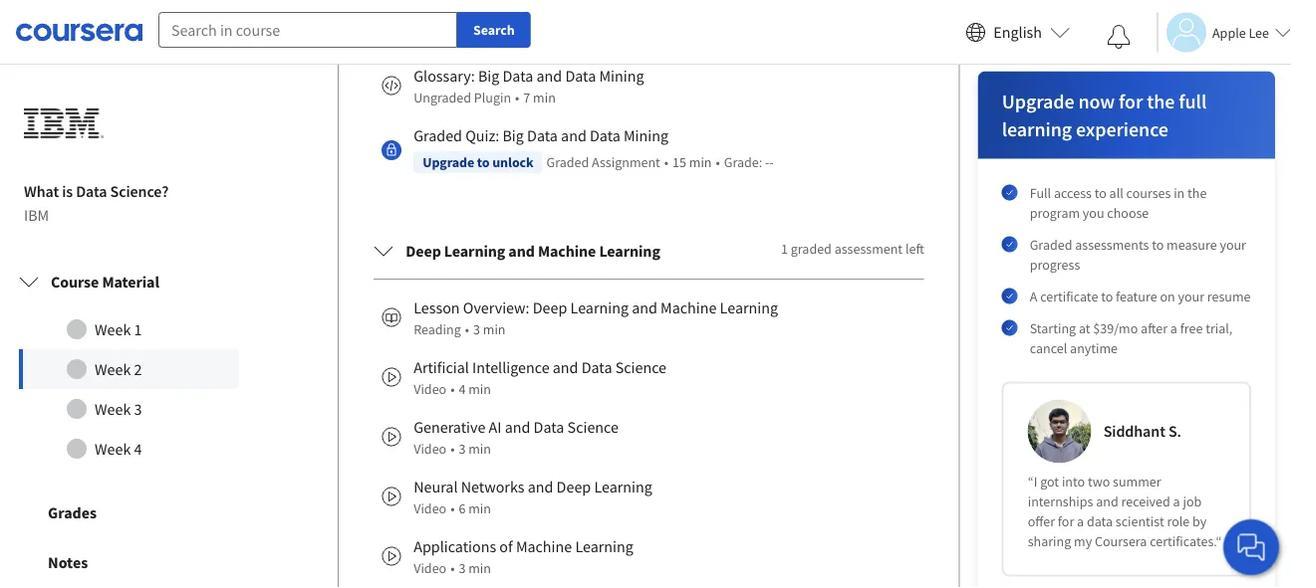 Task type: locate. For each thing, give the bounding box(es) containing it.
1 left graded in the right top of the page
[[781, 240, 788, 258]]

0 vertical spatial science
[[615, 358, 667, 378]]

1 vertical spatial deep
[[533, 298, 567, 318]]

week left the 2
[[95, 359, 131, 379]]

and inside generative ai and data science video • 3 min
[[505, 418, 531, 438]]

min down applications
[[468, 560, 491, 578]]

min inside neural networks and deep learning video • 6 min
[[468, 501, 491, 518]]

1 horizontal spatial upgrade
[[1002, 89, 1075, 113]]

to inside graded assessments to measure your progress
[[1152, 236, 1164, 253]]

upgrade inside upgrade now for the full learning experience
[[1002, 89, 1075, 113]]

science inside generative ai and data science video • 3 min
[[568, 418, 619, 438]]

science for artificial intelligence and data science
[[615, 358, 667, 378]]

a left data
[[1077, 513, 1084, 530]]

upgrade down quiz:
[[423, 154, 474, 172]]

week down week 2
[[95, 399, 131, 419]]

generative
[[414, 418, 486, 438]]

4 down week 3 link
[[134, 439, 142, 459]]

big
[[478, 66, 500, 86], [503, 126, 524, 146]]

video down artificial
[[414, 381, 447, 399]]

assessments
[[1075, 236, 1149, 253]]

deep right overview:
[[533, 298, 567, 318]]

4
[[459, 381, 466, 399], [134, 439, 142, 459]]

data up 'graded quiz: big data and data mining'
[[565, 66, 596, 86]]

feature
[[1116, 287, 1157, 305]]

assignment
[[592, 154, 660, 172]]

job
[[1183, 493, 1202, 511]]

to for a certificate to feature on your resume
[[1101, 287, 1113, 305]]

your right on
[[1178, 287, 1205, 305]]

video down 'neural'
[[414, 501, 447, 518]]

data
[[503, 66, 533, 86], [565, 66, 596, 86], [527, 126, 558, 146], [590, 126, 621, 146], [76, 181, 107, 201], [582, 358, 612, 378], [534, 418, 564, 438]]

data down lesson overview: deep learning and machine learning reading • 3 min
[[582, 358, 612, 378]]

science down lesson overview: deep learning and machine learning reading • 3 min
[[615, 358, 667, 378]]

video
[[414, 381, 447, 399], [414, 441, 447, 459], [414, 501, 447, 518], [414, 560, 447, 578]]

min inside lesson overview: deep learning and machine learning reading • 3 min
[[483, 321, 506, 339]]

graded down ungraded
[[414, 126, 462, 146]]

networks
[[461, 478, 525, 498]]

deep inside lesson overview: deep learning and machine learning reading • 3 min
[[533, 298, 567, 318]]

week down "week 3"
[[95, 439, 131, 459]]

upgrade for upgrade to unlock
[[423, 154, 474, 172]]

1 vertical spatial your
[[1178, 287, 1205, 305]]

graded
[[414, 126, 462, 146], [547, 154, 589, 172], [1030, 236, 1073, 253]]

upgrade to unlock
[[423, 154, 534, 172]]

scientist
[[1116, 513, 1164, 530]]

1 horizontal spatial big
[[503, 126, 524, 146]]

mining up graded assignment • 15 min • grade: --
[[624, 126, 669, 146]]

summer
[[1113, 473, 1161, 491]]

siddhant s. image
[[1028, 400, 1092, 464]]

3
[[473, 321, 480, 339], [134, 399, 142, 419], [459, 441, 466, 459], [459, 560, 466, 578]]

learning inside applications of machine learning video • 3 min
[[575, 537, 634, 557]]

data up assignment
[[590, 126, 621, 146]]

my
[[1074, 532, 1092, 550]]

• down applications
[[451, 560, 455, 578]]

full
[[1179, 89, 1207, 113]]

generative ai and data science video • 3 min
[[414, 418, 619, 459]]

siddhant s.
[[1104, 422, 1182, 442]]

min right the 7 in the left of the page
[[533, 89, 556, 107]]

graded up progress on the right top of the page
[[1030, 236, 1073, 253]]

the
[[1147, 89, 1175, 113], [1188, 184, 1207, 202]]

3 video from the top
[[414, 501, 447, 518]]

1 vertical spatial upgrade
[[423, 154, 474, 172]]

• down artificial
[[451, 381, 455, 399]]

0 vertical spatial 4
[[459, 381, 466, 399]]

applications
[[414, 537, 496, 557]]

1 vertical spatial science
[[568, 418, 619, 438]]

deep learning and machine learning
[[406, 241, 660, 261]]

ungraded
[[414, 89, 471, 107]]

1 vertical spatial mining
[[624, 126, 669, 146]]

the right in
[[1188, 184, 1207, 202]]

2 vertical spatial deep
[[557, 478, 591, 498]]

week up week 2
[[95, 319, 131, 339]]

notes link
[[0, 537, 258, 587]]

1 horizontal spatial graded
[[547, 154, 589, 172]]

1 vertical spatial machine
[[661, 298, 717, 318]]

data inside generative ai and data science video • 3 min
[[534, 418, 564, 438]]

• left the 7 in the left of the page
[[515, 89, 519, 107]]

by
[[1193, 513, 1207, 530]]

access
[[1054, 184, 1092, 202]]

plugin
[[474, 89, 511, 107]]

notes
[[48, 552, 88, 572]]

a left job
[[1173, 493, 1180, 511]]

min down overview:
[[483, 321, 506, 339]]

1 horizontal spatial 4
[[459, 381, 466, 399]]

after
[[1141, 319, 1168, 337]]

week for week 3
[[95, 399, 131, 419]]

1 horizontal spatial the
[[1188, 184, 1207, 202]]

machine inside lesson overview: deep learning and machine learning reading • 3 min
[[661, 298, 717, 318]]

graded inside graded assessments to measure your progress
[[1030, 236, 1073, 253]]

to left feature
[[1101, 287, 1113, 305]]

big up unlock
[[503, 126, 524, 146]]

0 horizontal spatial the
[[1147, 89, 1175, 113]]

the inside 'full access to all courses in the program you choose'
[[1188, 184, 1207, 202]]

graded for graded quiz: big data and data mining
[[414, 126, 462, 146]]

deep inside neural networks and deep learning video • 6 min
[[557, 478, 591, 498]]

got
[[1040, 473, 1059, 491]]

your right measure
[[1220, 236, 1247, 253]]

certificate
[[1040, 287, 1098, 305]]

1 vertical spatial the
[[1188, 184, 1207, 202]]

3 down the 2
[[134, 399, 142, 419]]

chat with us image
[[1236, 532, 1267, 564]]

upgrade up learning
[[1002, 89, 1075, 113]]

assessment
[[835, 240, 903, 258]]

mining up assignment
[[599, 66, 644, 86]]

0 vertical spatial 1
[[781, 240, 788, 258]]

week for week 1
[[95, 319, 131, 339]]

data up unlock
[[527, 126, 558, 146]]

grades
[[48, 503, 97, 522]]

• inside generative ai and data science video • 3 min
[[451, 441, 455, 459]]

learning
[[444, 241, 505, 261], [599, 241, 660, 261], [571, 298, 629, 318], [720, 298, 778, 318], [594, 478, 652, 498], [575, 537, 634, 557]]

and inside "glossary: big data and data mining ungraded plugin • 7 min"
[[537, 66, 562, 86]]

unlock
[[492, 154, 534, 172]]

week 3
[[95, 399, 142, 419]]

graded assessments to measure your progress
[[1030, 236, 1247, 273]]

big up plugin
[[478, 66, 500, 86]]

0 vertical spatial the
[[1147, 89, 1175, 113]]

science inside artificial intelligence and data science video • 4 min
[[615, 358, 667, 378]]

video down generative
[[414, 441, 447, 459]]

and inside lesson overview: deep learning and machine learning reading • 3 min
[[632, 298, 658, 318]]

0 vertical spatial a
[[1171, 319, 1178, 337]]

locked image
[[382, 141, 402, 161]]

video inside generative ai and data science video • 3 min
[[414, 441, 447, 459]]

cancel
[[1030, 339, 1067, 357]]

to
[[477, 154, 490, 172], [1095, 184, 1107, 202], [1152, 236, 1164, 253], [1101, 287, 1113, 305]]

lee
[[1249, 23, 1269, 41]]

2 week from the top
[[95, 359, 131, 379]]

1 vertical spatial big
[[503, 126, 524, 146]]

for up experience at the right
[[1119, 89, 1143, 113]]

measure
[[1167, 236, 1217, 253]]

1 horizontal spatial your
[[1220, 236, 1247, 253]]

/mo after a free trial, cancel anytime
[[1030, 319, 1233, 357]]

• down generative
[[451, 441, 455, 459]]

a left free
[[1171, 319, 1178, 337]]

program
[[1030, 204, 1080, 222]]

• left 'grade:'
[[716, 154, 720, 172]]

2 horizontal spatial graded
[[1030, 236, 1073, 253]]

min
[[533, 89, 556, 107], [689, 154, 712, 172], [483, 321, 506, 339], [468, 381, 491, 399], [468, 441, 491, 459], [468, 501, 491, 518], [468, 560, 491, 578]]

video inside artificial intelligence and data science video • 4 min
[[414, 381, 447, 399]]

to left all
[[1095, 184, 1107, 202]]

1 vertical spatial 4
[[134, 439, 142, 459]]

data inside what is data science? ibm
[[76, 181, 107, 201]]

1 horizontal spatial for
[[1119, 89, 1143, 113]]

3 week from the top
[[95, 399, 131, 419]]

1 vertical spatial for
[[1058, 513, 1074, 530]]

english
[[994, 22, 1042, 42]]

to inside 'full access to all courses in the program you choose'
[[1095, 184, 1107, 202]]

mining inside "glossary: big data and data mining ungraded plugin • 7 min"
[[599, 66, 644, 86]]

week for week 4
[[95, 439, 131, 459]]

science down artificial intelligence and data science video • 4 min
[[568, 418, 619, 438]]

2 - from the left
[[770, 154, 774, 172]]

science
[[615, 358, 667, 378], [568, 418, 619, 438]]

machine
[[538, 241, 596, 261], [661, 298, 717, 318], [516, 537, 572, 557]]

0 horizontal spatial 1
[[134, 319, 142, 339]]

anytime
[[1070, 339, 1118, 357]]

in
[[1174, 184, 1185, 202]]

video inside neural networks and deep learning video • 6 min
[[414, 501, 447, 518]]

0 horizontal spatial for
[[1058, 513, 1074, 530]]

week
[[95, 319, 131, 339], [95, 359, 131, 379], [95, 399, 131, 419], [95, 439, 131, 459]]

0 vertical spatial upgrade
[[1002, 89, 1075, 113]]

artificial intelligence and data science video • 4 min
[[414, 358, 667, 399]]

0 horizontal spatial graded
[[414, 126, 462, 146]]

3 down generative
[[459, 441, 466, 459]]

2 vertical spatial graded
[[1030, 236, 1073, 253]]

data right "is"
[[76, 181, 107, 201]]

• left 6
[[451, 501, 455, 518]]

4 week from the top
[[95, 439, 131, 459]]

glossary:
[[414, 66, 475, 86]]

to down quiz:
[[477, 154, 490, 172]]

upgrade for upgrade now for the full learning experience
[[1002, 89, 1075, 113]]

15
[[673, 154, 687, 172]]

0 vertical spatial big
[[478, 66, 500, 86]]

min down ai
[[468, 441, 491, 459]]

3 inside lesson overview: deep learning and machine learning reading • 3 min
[[473, 321, 480, 339]]

• inside artificial intelligence and data science video • 4 min
[[451, 381, 455, 399]]

courses
[[1127, 184, 1171, 202]]

1 vertical spatial graded
[[547, 154, 589, 172]]

data down artificial intelligence and data science video • 4 min
[[534, 418, 564, 438]]

0 vertical spatial mining
[[599, 66, 644, 86]]

3 down overview:
[[473, 321, 480, 339]]

video down applications
[[414, 560, 447, 578]]

1
[[781, 240, 788, 258], [134, 319, 142, 339]]

1 week from the top
[[95, 319, 131, 339]]

the left full
[[1147, 89, 1175, 113]]

2 vertical spatial machine
[[516, 537, 572, 557]]

• right reading
[[465, 321, 469, 339]]

min right 6
[[468, 501, 491, 518]]

video for artificial
[[414, 381, 447, 399]]

min inside artificial intelligence and data science video • 4 min
[[468, 381, 491, 399]]

0 vertical spatial graded
[[414, 126, 462, 146]]

min down the intelligence
[[468, 381, 491, 399]]

sharing
[[1028, 532, 1071, 550]]

0 horizontal spatial big
[[478, 66, 500, 86]]

1 up the 2
[[134, 319, 142, 339]]

2 video from the top
[[414, 441, 447, 459]]

science for generative ai and data science
[[568, 418, 619, 438]]

deep down generative ai and data science video • 3 min
[[557, 478, 591, 498]]

0 vertical spatial your
[[1220, 236, 1247, 253]]

graded down 'graded quiz: big data and data mining'
[[547, 154, 589, 172]]

3 inside applications of machine learning video • 3 min
[[459, 560, 466, 578]]

and inside artificial intelligence and data science video • 4 min
[[553, 358, 578, 378]]

upgrade now for the full learning experience
[[1002, 89, 1207, 141]]

and
[[537, 66, 562, 86], [561, 126, 587, 146], [509, 241, 535, 261], [632, 298, 658, 318], [553, 358, 578, 378], [505, 418, 531, 438], [528, 478, 553, 498], [1096, 493, 1119, 511]]

into
[[1062, 473, 1085, 491]]

1 horizontal spatial 1
[[781, 240, 788, 258]]

0 horizontal spatial upgrade
[[423, 154, 474, 172]]

week 1 link
[[19, 309, 239, 349]]

week 3 link
[[19, 389, 239, 429]]

a inside /mo after a free trial, cancel anytime
[[1171, 319, 1178, 337]]

for down internships
[[1058, 513, 1074, 530]]

1 video from the top
[[414, 381, 447, 399]]

4 video from the top
[[414, 560, 447, 578]]

/mo
[[1114, 319, 1138, 337]]

7
[[523, 89, 530, 107]]

you
[[1083, 204, 1105, 222]]

and inside "i got into two summer internships and received a job offer for a data scientist role by sharing my coursera certificates."
[[1096, 493, 1119, 511]]

your inside graded assessments to measure your progress
[[1220, 236, 1247, 253]]

2 vertical spatial a
[[1077, 513, 1084, 530]]

week 2 link
[[19, 349, 239, 389]]

3 down applications
[[459, 560, 466, 578]]

• left '15'
[[664, 154, 669, 172]]

your
[[1220, 236, 1247, 253], [1178, 287, 1205, 305]]

• inside "glossary: big data and data mining ungraded plugin • 7 min"
[[515, 89, 519, 107]]

deep
[[406, 241, 441, 261], [533, 298, 567, 318], [557, 478, 591, 498]]

to left measure
[[1152, 236, 1164, 253]]

4 down artificial
[[459, 381, 466, 399]]

deep up lesson
[[406, 241, 441, 261]]

0 vertical spatial for
[[1119, 89, 1143, 113]]

0 horizontal spatial 4
[[134, 439, 142, 459]]

left
[[906, 240, 924, 258]]

show notifications image
[[1107, 25, 1131, 49]]

video inside applications of machine learning video • 3 min
[[414, 560, 447, 578]]



Task type: describe. For each thing, give the bounding box(es) containing it.
help center image
[[1240, 536, 1263, 560]]

now
[[1079, 89, 1115, 113]]

lesson
[[414, 298, 460, 318]]

machine inside applications of machine learning video • 3 min
[[516, 537, 572, 557]]

3 inside week 3 link
[[134, 399, 142, 419]]

min inside "glossary: big data and data mining ungraded plugin • 7 min"
[[533, 89, 556, 107]]

neural
[[414, 478, 458, 498]]

neural networks and deep learning video • 6 min
[[414, 478, 652, 518]]

ibm image
[[24, 83, 104, 163]]

starting at $39
[[1030, 319, 1114, 337]]

applications of machine learning video • 3 min
[[414, 537, 634, 578]]

is
[[62, 181, 73, 201]]

apple lee
[[1213, 23, 1269, 41]]

big inside "glossary: big data and data mining ungraded plugin • 7 min"
[[478, 66, 500, 86]]

course
[[51, 271, 99, 291]]

glossary: big data and data mining ungraded plugin • 7 min
[[414, 66, 644, 107]]

• inside neural networks and deep learning video • 6 min
[[451, 501, 455, 518]]

grade:
[[724, 154, 762, 172]]

reading
[[414, 321, 461, 339]]

video for neural
[[414, 501, 447, 518]]

experience
[[1076, 116, 1169, 141]]

intelligence
[[472, 358, 550, 378]]

data
[[1087, 513, 1113, 530]]

0 vertical spatial deep
[[406, 241, 441, 261]]

4 inside artificial intelligence and data science video • 4 min
[[459, 381, 466, 399]]

video for generative
[[414, 441, 447, 459]]

week 4
[[95, 439, 142, 459]]

siddhant
[[1104, 422, 1166, 442]]

progress
[[1030, 255, 1080, 273]]

a
[[1030, 287, 1038, 305]]

1 graded assessment left
[[781, 240, 924, 258]]

material
[[102, 271, 159, 291]]

data up the 7 in the left of the page
[[503, 66, 533, 86]]

english button
[[958, 0, 1078, 65]]

trial,
[[1206, 319, 1233, 337]]

apple lee button
[[1157, 12, 1291, 52]]

1 - from the left
[[765, 154, 770, 172]]

min right '15'
[[689, 154, 712, 172]]

at
[[1079, 319, 1091, 337]]

lesson overview: deep learning and machine learning reading • 3 min
[[414, 298, 778, 339]]

search
[[473, 21, 515, 39]]

to for graded assessments to measure your progress
[[1152, 236, 1164, 253]]

overview:
[[463, 298, 530, 318]]

full access to all courses in the program you choose
[[1030, 184, 1207, 222]]

received
[[1121, 493, 1171, 511]]

and inside neural networks and deep learning video • 6 min
[[528, 478, 553, 498]]

2
[[134, 359, 142, 379]]

week for week 2
[[95, 359, 131, 379]]

"i got into two summer internships and received a job offer for a data scientist role by sharing my coursera certificates."
[[1028, 473, 1222, 550]]

apple
[[1213, 23, 1246, 41]]

on
[[1160, 287, 1175, 305]]

for inside "i got into two summer internships and received a job offer for a data scientist role by sharing my coursera certificates."
[[1058, 513, 1074, 530]]

science?
[[110, 181, 169, 201]]

certificates."
[[1150, 532, 1222, 550]]

data inside artificial intelligence and data science video • 4 min
[[582, 358, 612, 378]]

6
[[459, 501, 466, 518]]

offer
[[1028, 513, 1055, 530]]

1 vertical spatial 1
[[134, 319, 142, 339]]

week 1
[[95, 319, 142, 339]]

course material
[[51, 271, 159, 291]]

of
[[500, 537, 513, 557]]

$39
[[1093, 319, 1114, 337]]

ibm
[[24, 205, 49, 225]]

• inside lesson overview: deep learning and machine learning reading • 3 min
[[465, 321, 469, 339]]

week 4 link
[[19, 429, 239, 469]]

what is data science? ibm
[[24, 181, 169, 225]]

• inside applications of machine learning video • 3 min
[[451, 560, 455, 578]]

3 inside generative ai and data science video • 3 min
[[459, 441, 466, 459]]

week 2
[[95, 359, 142, 379]]

graded assignment • 15 min • grade: --
[[547, 154, 774, 172]]

internships
[[1028, 493, 1093, 511]]

coursera image
[[16, 16, 142, 48]]

graded for graded assignment • 15 min • grade: --
[[547, 154, 589, 172]]

s.
[[1169, 422, 1182, 442]]

search button
[[457, 12, 531, 48]]

Search in course text field
[[158, 12, 457, 48]]

"i
[[1028, 473, 1038, 491]]

min inside applications of machine learning video • 3 min
[[468, 560, 491, 578]]

for inside upgrade now for the full learning experience
[[1119, 89, 1143, 113]]

full
[[1030, 184, 1051, 202]]

all
[[1110, 184, 1124, 202]]

quiz:
[[466, 126, 499, 146]]

learning inside neural networks and deep learning video • 6 min
[[594, 478, 652, 498]]

two
[[1088, 473, 1110, 491]]

the inside upgrade now for the full learning experience
[[1147, 89, 1175, 113]]

a certificate to feature on your resume
[[1030, 287, 1251, 305]]

ai
[[489, 418, 502, 438]]

learning
[[1002, 116, 1072, 141]]

resume
[[1207, 287, 1251, 305]]

0 vertical spatial machine
[[538, 241, 596, 261]]

course material button
[[3, 253, 255, 309]]

artificial
[[414, 358, 469, 378]]

choose
[[1107, 204, 1149, 222]]

to for full access to all courses in the program you choose
[[1095, 184, 1107, 202]]

graded for graded assessments to measure your progress
[[1030, 236, 1073, 253]]

1 vertical spatial a
[[1173, 493, 1180, 511]]

grades link
[[0, 488, 258, 537]]

starting
[[1030, 319, 1076, 337]]

min inside generative ai and data science video • 3 min
[[468, 441, 491, 459]]

0 horizontal spatial your
[[1178, 287, 1205, 305]]

coursera
[[1095, 532, 1147, 550]]



Task type: vqa. For each thing, say whether or not it's contained in the screenshot.
/mo
yes



